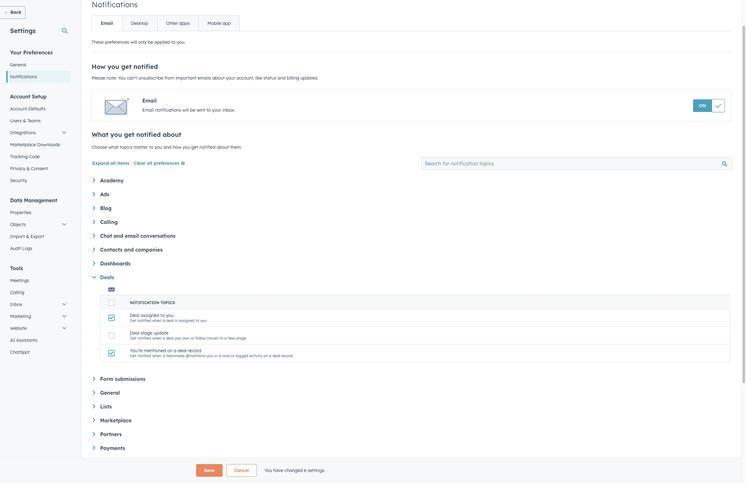 Task type: describe. For each thing, give the bounding box(es) containing it.
notified inside the "deal assigned to you get notified when a deal is assigned to you"
[[137, 319, 151, 323]]

all for clear
[[147, 161, 152, 166]]

tracking code
[[10, 154, 40, 160]]

deal left record.
[[272, 354, 280, 359]]

a left new
[[224, 336, 227, 341]]

preferences
[[23, 49, 53, 56]]

note:
[[106, 75, 117, 81]]

privacy & consent
[[10, 166, 48, 172]]

account setup element
[[6, 93, 71, 187]]

general link
[[6, 59, 71, 71]]

changed
[[285, 468, 303, 474]]

marketing
[[10, 314, 31, 320]]

blog button
[[93, 205, 730, 212]]

you inside deal stage update get notified when a deal you own or follow moves to a new stage.
[[175, 336, 181, 341]]

notifications
[[10, 74, 37, 80]]

deal for deal stage update
[[130, 331, 139, 336]]

meetings
[[10, 278, 29, 284]]

moves
[[207, 336, 219, 341]]

notified up matter
[[136, 131, 161, 139]]

notified left them.
[[199, 145, 215, 150]]

form
[[100, 376, 113, 383]]

form submissions
[[100, 376, 145, 383]]

import
[[10, 234, 25, 240]]

you inside you're mentioned on a deal record get notified when a teammate @mentions you in a note or logged activity on a deal record.
[[207, 354, 213, 359]]

from
[[164, 75, 174, 81]]

payments button
[[93, 446, 730, 452]]

@mentions
[[186, 354, 206, 359]]

what you get notified about
[[92, 131, 181, 139]]

marketing button
[[6, 311, 71, 323]]

caret image for general
[[93, 391, 95, 395]]

security link
[[6, 175, 71, 187]]

data management element
[[6, 197, 71, 255]]

chat and email conversations button
[[93, 233, 730, 239]]

a right the activity on the bottom left of page
[[269, 354, 271, 359]]

you up what
[[110, 131, 122, 139]]

desktop button
[[122, 16, 157, 31]]

updates.
[[300, 75, 318, 81]]

integrations
[[10, 130, 36, 136]]

cancel button
[[226, 465, 257, 478]]

companies
[[135, 247, 163, 253]]

ads button
[[93, 192, 730, 198]]

notified up unsubscribe
[[133, 63, 158, 71]]

1 horizontal spatial your
[[226, 75, 235, 81]]

export
[[30, 234, 44, 240]]

& for teams
[[23, 118, 26, 124]]

update
[[154, 331, 168, 336]]

inbox
[[10, 302, 22, 308]]

back link
[[0, 6, 25, 19]]

1 vertical spatial email
[[142, 98, 157, 104]]

integrations button
[[6, 127, 71, 139]]

matter
[[134, 145, 148, 150]]

academy
[[100, 178, 124, 184]]

these preferences will only be applied to you.
[[92, 39, 185, 45]]

a left record
[[174, 348, 177, 354]]

you left is
[[166, 313, 174, 319]]

caret image for ads
[[93, 192, 95, 196]]

caret image for blog
[[93, 206, 95, 210]]

status
[[264, 75, 276, 81]]

choose what topics matter to you and how you get notified about them.
[[92, 145, 242, 150]]

caret image for form submissions
[[93, 377, 95, 381]]

lists
[[100, 404, 112, 410]]

0 vertical spatial preferences
[[105, 39, 129, 45]]

defaults
[[28, 106, 46, 112]]

important
[[176, 75, 196, 81]]

0 horizontal spatial you
[[118, 75, 126, 81]]

calling link
[[6, 287, 71, 299]]

2 vertical spatial get
[[191, 145, 198, 150]]

security
[[10, 178, 27, 184]]

get for how
[[121, 63, 132, 71]]

users
[[10, 118, 22, 124]]

notification topics
[[130, 301, 175, 306]]

to left is
[[161, 313, 165, 319]]

in
[[214, 354, 218, 359]]

applied
[[154, 39, 170, 45]]

get inside the "deal assigned to you get notified when a deal is assigned to you"
[[130, 319, 136, 323]]

caret image for contacts and companies
[[93, 248, 95, 252]]

meetings link
[[6, 275, 71, 287]]

partners button
[[93, 432, 730, 438]]

will for only
[[130, 39, 137, 45]]

can't
[[127, 75, 137, 81]]

chatspot link
[[6, 347, 71, 359]]

expand
[[92, 161, 109, 166]]

& for export
[[26, 234, 29, 240]]

email notifications will be sent to your inbox.
[[142, 107, 235, 113]]

preferences inside clear all preferences button
[[154, 161, 179, 166]]

1 horizontal spatial on
[[263, 354, 268, 359]]

account,
[[236, 75, 254, 81]]

how
[[173, 145, 181, 150]]

1 vertical spatial be
[[190, 107, 195, 113]]

deals button
[[92, 275, 730, 281]]

partners
[[100, 432, 122, 438]]

general inside your preferences "element"
[[10, 62, 26, 68]]

0 horizontal spatial topics
[[120, 145, 133, 150]]

cancel
[[234, 468, 249, 474]]

caret image for payments
[[93, 447, 95, 451]]

caret image for chat and email conversations
[[93, 234, 95, 238]]

and left the "how"
[[163, 145, 172, 150]]

& for consent
[[27, 166, 30, 172]]

1 horizontal spatial you
[[264, 468, 272, 474]]

stage
[[141, 331, 152, 336]]

logs
[[22, 246, 32, 252]]

expand all items button
[[92, 161, 129, 166]]

when inside the "deal assigned to you get notified when a deal is assigned to you"
[[152, 319, 162, 323]]

save button
[[196, 465, 223, 478]]

chat
[[100, 233, 112, 239]]

emails
[[198, 75, 211, 81]]

when inside deal stage update get notified when a deal you own or follow moves to a new stage.
[[152, 336, 162, 341]]

website
[[10, 326, 27, 332]]

2 vertical spatial about
[[217, 145, 229, 150]]

a left teammate
[[163, 354, 165, 359]]

1 horizontal spatial general
[[100, 390, 120, 397]]

1 vertical spatial your
[[212, 107, 221, 113]]

app
[[222, 20, 231, 26]]

get for what
[[124, 131, 134, 139]]

ai assistants
[[10, 338, 37, 344]]

you up clear all preferences
[[155, 145, 162, 150]]

to left you.
[[171, 39, 176, 45]]

on
[[699, 103, 706, 109]]

and down email
[[124, 247, 134, 253]]

chat and email conversations
[[100, 233, 176, 239]]

properties link
[[6, 207, 71, 219]]

notified inside deal stage update get notified when a deal you own or follow moves to a new stage.
[[137, 336, 151, 341]]

please
[[92, 75, 105, 81]]

academy button
[[93, 178, 730, 184]]



Task type: vqa. For each thing, say whether or not it's contained in the screenshot.
topmost Account
yes



Task type: locate. For each thing, give the bounding box(es) containing it.
submissions
[[115, 376, 145, 383]]

email up notifications
[[142, 98, 157, 104]]

deal for deal assigned to you
[[130, 313, 139, 319]]

1 caret image from the top
[[93, 179, 95, 183]]

when
[[152, 319, 162, 323], [152, 336, 162, 341], [152, 354, 162, 359]]

will for be
[[182, 107, 189, 113]]

& right privacy
[[27, 166, 30, 172]]

contacts and companies button
[[93, 247, 730, 253]]

caret image inside form submissions dropdown button
[[93, 377, 95, 381]]

1 deal from the top
[[130, 313, 139, 319]]

marketplace for marketplace downloads
[[10, 142, 36, 148]]

0 vertical spatial you
[[118, 75, 126, 81]]

you right the "how"
[[182, 145, 190, 150]]

teammate
[[166, 354, 185, 359]]

mentioned
[[144, 348, 166, 354]]

you left own
[[175, 336, 181, 341]]

1 vertical spatial about
[[163, 131, 181, 139]]

caret image inside lists 'dropdown button'
[[93, 405, 95, 409]]

you left have
[[264, 468, 272, 474]]

marketplace down integrations
[[10, 142, 36, 148]]

items
[[117, 161, 129, 166]]

other
[[166, 20, 178, 26]]

when up mentioned
[[152, 336, 162, 341]]

or right own
[[191, 336, 194, 341]]

0 vertical spatial when
[[152, 319, 162, 323]]

account for account setup
[[10, 94, 30, 100]]

calling up chat
[[100, 219, 118, 226]]

5 caret image from the top
[[93, 405, 95, 409]]

0 horizontal spatial marketplace
[[10, 142, 36, 148]]

Search for notification topics search field
[[422, 157, 732, 170]]

2 when from the top
[[152, 336, 162, 341]]

& inside 'data management' element
[[26, 234, 29, 240]]

get
[[121, 63, 132, 71], [124, 131, 134, 139], [191, 145, 198, 150]]

account
[[10, 94, 30, 100], [10, 106, 27, 112]]

caret image for marketplace
[[93, 419, 95, 423]]

0 horizontal spatial all
[[110, 161, 116, 166]]

topics up the "deal assigned to you get notified when a deal is assigned to you"
[[160, 301, 175, 306]]

choose
[[92, 145, 107, 150]]

1 when from the top
[[152, 319, 162, 323]]

account inside account defaults link
[[10, 106, 27, 112]]

&
[[23, 118, 26, 124], [27, 166, 30, 172], [26, 234, 29, 240]]

caret image
[[93, 192, 95, 196], [93, 206, 95, 210], [93, 234, 95, 238], [93, 262, 95, 266], [92, 277, 96, 279], [93, 377, 95, 381], [93, 419, 95, 423], [93, 433, 95, 437], [93, 447, 95, 451]]

sent
[[197, 107, 205, 113]]

your left inbox.
[[212, 107, 221, 113]]

payments
[[100, 446, 125, 452]]

marketplace inside account setup element
[[10, 142, 36, 148]]

0 horizontal spatial will
[[130, 39, 137, 45]]

a right in
[[219, 354, 221, 359]]

notified up the stage
[[137, 319, 151, 323]]

audit logs link
[[6, 243, 71, 255]]

to right matter
[[149, 145, 153, 150]]

notifications link
[[6, 71, 71, 83]]

caret image inside "ads" dropdown button
[[93, 192, 95, 196]]

and right chat
[[114, 233, 123, 239]]

tools
[[10, 266, 23, 272]]

import & export link
[[6, 231, 71, 243]]

deal left the stage
[[130, 331, 139, 336]]

notifications
[[155, 107, 181, 113]]

caret image
[[93, 179, 95, 183], [93, 220, 95, 224], [93, 248, 95, 252], [93, 391, 95, 395], [93, 405, 95, 409]]

your preferences
[[10, 49, 53, 56]]

be right only
[[148, 39, 153, 45]]

1 vertical spatial deal
[[130, 331, 139, 336]]

general button
[[93, 390, 730, 397]]

3 caret image from the top
[[93, 248, 95, 252]]

a inside the "deal assigned to you get notified when a deal is assigned to you"
[[163, 319, 165, 323]]

1 horizontal spatial marketplace
[[100, 418, 132, 424]]

1 vertical spatial get
[[130, 336, 136, 341]]

caret image inside chat and email conversations dropdown button
[[93, 234, 95, 238]]

get up can't at the left of page
[[121, 63, 132, 71]]

0 vertical spatial calling
[[100, 219, 118, 226]]

general down your
[[10, 62, 26, 68]]

caret image inside marketplace dropdown button
[[93, 419, 95, 423]]

email inside button
[[101, 20, 113, 26]]

calling up inbox
[[10, 290, 24, 296]]

follow
[[195, 336, 206, 341]]

deal inside deal stage update get notified when a deal you own or follow moves to a new stage.
[[130, 331, 139, 336]]

1 vertical spatial account
[[10, 106, 27, 112]]

all
[[110, 161, 116, 166], [147, 161, 152, 166]]

navigation containing email
[[92, 15, 240, 31]]

2 account from the top
[[10, 106, 27, 112]]

navigation
[[92, 15, 240, 31]]

settings
[[10, 27, 36, 35]]

you up note:
[[108, 63, 119, 71]]

email up these
[[101, 20, 113, 26]]

2 vertical spatial when
[[152, 354, 162, 359]]

management
[[24, 197, 57, 204]]

0 vertical spatial account
[[10, 94, 30, 100]]

get inside you're mentioned on a deal record get notified when a teammate @mentions you in a note or logged activity on a deal record.
[[130, 354, 136, 359]]

setup
[[32, 94, 47, 100]]

2 get from the top
[[130, 336, 136, 341]]

0 vertical spatial marketplace
[[10, 142, 36, 148]]

a left is
[[163, 319, 165, 323]]

form submissions button
[[93, 376, 730, 383]]

1 get from the top
[[130, 319, 136, 323]]

email left notifications
[[142, 107, 154, 113]]

marketplace for marketplace
[[100, 418, 132, 424]]

account setup
[[10, 94, 47, 100]]

a up mentioned
[[163, 336, 165, 341]]

what
[[108, 145, 119, 150]]

activity
[[249, 354, 262, 359]]

audit logs
[[10, 246, 32, 252]]

website button
[[6, 323, 71, 335]]

notified down the stage
[[137, 354, 151, 359]]

deal inside the "deal assigned to you get notified when a deal is assigned to you"
[[166, 319, 174, 323]]

caret image for academy
[[93, 179, 95, 183]]

0 vertical spatial or
[[191, 336, 194, 341]]

when left teammate
[[152, 354, 162, 359]]

0 horizontal spatial or
[[191, 336, 194, 341]]

on right mentioned
[[167, 348, 173, 354]]

account for account defaults
[[10, 106, 27, 112]]

caret image inside "academy" dropdown button
[[93, 179, 95, 183]]

0 vertical spatial email
[[101, 20, 113, 26]]

1 vertical spatial you
[[264, 468, 272, 474]]

note
[[222, 354, 230, 359]]

caret image for dashboards
[[93, 262, 95, 266]]

0 horizontal spatial calling
[[10, 290, 24, 296]]

other apps
[[166, 20, 190, 26]]

desktop
[[131, 20, 148, 26]]

2 vertical spatial &
[[26, 234, 29, 240]]

code
[[29, 154, 40, 160]]

objects
[[10, 222, 26, 228]]

or inside you're mentioned on a deal record get notified when a teammate @mentions you in a note or logged activity on a deal record.
[[231, 354, 235, 359]]

1 horizontal spatial topics
[[160, 301, 175, 306]]

caret image inside blog dropdown button
[[93, 206, 95, 210]]

notified up you're
[[137, 336, 151, 341]]

& inside 'link'
[[27, 166, 30, 172]]

when up update
[[152, 319, 162, 323]]

1 account from the top
[[10, 94, 30, 100]]

1 horizontal spatial all
[[147, 161, 152, 166]]

to right moves
[[220, 336, 223, 341]]

you left in
[[207, 354, 213, 359]]

caret image inside 'contacts and companies' dropdown button
[[93, 248, 95, 252]]

caret image for deals
[[92, 277, 96, 279]]

to up deal stage update get notified when a deal you own or follow moves to a new stage.
[[196, 319, 199, 323]]

4 caret image from the top
[[93, 391, 95, 395]]

caret image inside calling 'dropdown button'
[[93, 220, 95, 224]]

caret image inside deals dropdown button
[[92, 277, 96, 279]]

how
[[92, 63, 106, 71]]

topics right what
[[120, 145, 133, 150]]

be
[[148, 39, 153, 45], [190, 107, 195, 113]]

on right the activity on the bottom left of page
[[263, 354, 268, 359]]

mobile app
[[207, 20, 231, 26]]

0 vertical spatial topics
[[120, 145, 133, 150]]

get up matter
[[124, 131, 134, 139]]

1 all from the left
[[110, 161, 116, 166]]

1 vertical spatial get
[[124, 131, 134, 139]]

deal inside the "deal assigned to you get notified when a deal is assigned to you"
[[130, 313, 139, 319]]

1 vertical spatial when
[[152, 336, 162, 341]]

0 vertical spatial get
[[121, 63, 132, 71]]

dashboards
[[100, 261, 130, 267]]

and left 'billing'
[[278, 75, 286, 81]]

about left them.
[[217, 145, 229, 150]]

about right emails
[[212, 75, 225, 81]]

to right sent
[[207, 107, 211, 113]]

1 vertical spatial preferences
[[154, 161, 179, 166]]

privacy & consent link
[[6, 163, 71, 175]]

deal stage update get notified when a deal you own or follow moves to a new stage.
[[130, 331, 247, 341]]

0 vertical spatial will
[[130, 39, 137, 45]]

get left mentioned
[[130, 354, 136, 359]]

assigned down notification topics
[[141, 313, 159, 319]]

your left account,
[[226, 75, 235, 81]]

caret image inside "general" dropdown button
[[93, 391, 95, 395]]

settings.
[[308, 468, 325, 474]]

1 vertical spatial topics
[[160, 301, 175, 306]]

0 vertical spatial general
[[10, 62, 26, 68]]

how you get notified
[[92, 63, 158, 71]]

1 horizontal spatial assigned
[[179, 319, 195, 323]]

deal left own
[[166, 336, 174, 341]]

data
[[10, 197, 22, 204]]

0 horizontal spatial assigned
[[141, 313, 159, 319]]

dashboards button
[[93, 261, 730, 267]]

marketplace
[[10, 142, 36, 148], [100, 418, 132, 424]]

on
[[167, 348, 173, 354], [263, 354, 268, 359]]

get
[[130, 319, 136, 323], [130, 336, 136, 341], [130, 354, 136, 359]]

assigned right is
[[179, 319, 195, 323]]

& right "users" at the left
[[23, 118, 26, 124]]

have
[[273, 468, 283, 474]]

general down form
[[100, 390, 120, 397]]

tools element
[[6, 265, 71, 359]]

1 vertical spatial calling
[[10, 290, 24, 296]]

0 vertical spatial your
[[226, 75, 235, 81]]

all for expand
[[110, 161, 116, 166]]

expand all items
[[92, 161, 129, 166]]

0 horizontal spatial be
[[148, 39, 153, 45]]

1 vertical spatial or
[[231, 354, 235, 359]]

3 when from the top
[[152, 354, 162, 359]]

preferences down choose what topics matter to you and how you get notified about them.
[[154, 161, 179, 166]]

2 vertical spatial get
[[130, 354, 136, 359]]

6
[[304, 468, 306, 474]]

1 vertical spatial general
[[100, 390, 120, 397]]

notification
[[130, 301, 159, 306]]

get down notification
[[130, 319, 136, 323]]

0 vertical spatial be
[[148, 39, 153, 45]]

get right the "how"
[[191, 145, 198, 150]]

get up you're
[[130, 336, 136, 341]]

like
[[255, 75, 262, 81]]

0 horizontal spatial general
[[10, 62, 26, 68]]

marketplace up "partners"
[[100, 418, 132, 424]]

caret image for partners
[[93, 433, 95, 437]]

account up "users" at the left
[[10, 106, 27, 112]]

all left the items
[[110, 161, 116, 166]]

caret image inside payments dropdown button
[[93, 447, 95, 451]]

marketplace downloads link
[[6, 139, 71, 151]]

caret image inside dashboards dropdown button
[[93, 262, 95, 266]]

preferences right these
[[105, 39, 129, 45]]

you have changed 6 settings.
[[264, 468, 325, 474]]

2 deal from the top
[[130, 331, 139, 336]]

caret image inside "partners" dropdown button
[[93, 433, 95, 437]]

caret image for calling
[[93, 220, 95, 224]]

1 horizontal spatial calling
[[100, 219, 118, 226]]

or inside deal stage update get notified when a deal you own or follow moves to a new stage.
[[191, 336, 194, 341]]

assistants
[[16, 338, 37, 344]]

& left export
[[26, 234, 29, 240]]

1 horizontal spatial or
[[231, 354, 235, 359]]

0 vertical spatial about
[[212, 75, 225, 81]]

deal inside deal stage update get notified when a deal you own or follow moves to a new stage.
[[166, 336, 174, 341]]

about up the "how"
[[163, 131, 181, 139]]

back
[[10, 9, 21, 15]]

contacts and companies
[[100, 247, 163, 253]]

1 horizontal spatial be
[[190, 107, 195, 113]]

when inside you're mentioned on a deal record get notified when a teammate @mentions you in a note or logged activity on a deal record.
[[152, 354, 162, 359]]

0 horizontal spatial preferences
[[105, 39, 129, 45]]

what
[[92, 131, 108, 139]]

0 vertical spatial deal
[[130, 313, 139, 319]]

tracking
[[10, 154, 28, 160]]

2 caret image from the top
[[93, 220, 95, 224]]

3 get from the top
[[130, 354, 136, 359]]

deal down notification
[[130, 313, 139, 319]]

1 horizontal spatial preferences
[[154, 161, 179, 166]]

to inside deal stage update get notified when a deal you own or follow moves to a new stage.
[[220, 336, 223, 341]]

your
[[226, 75, 235, 81], [212, 107, 221, 113]]

deal left record
[[178, 348, 187, 354]]

you left can't at the left of page
[[118, 75, 126, 81]]

be left sent
[[190, 107, 195, 113]]

or right note
[[231, 354, 235, 359]]

import & export
[[10, 234, 44, 240]]

account up account defaults
[[10, 94, 30, 100]]

will left only
[[130, 39, 137, 45]]

you up follow on the bottom
[[200, 319, 207, 323]]

& inside "link"
[[23, 118, 26, 124]]

will left sent
[[182, 107, 189, 113]]

apps
[[179, 20, 190, 26]]

1 vertical spatial &
[[27, 166, 30, 172]]

and
[[278, 75, 286, 81], [163, 145, 172, 150], [114, 233, 123, 239], [124, 247, 134, 253]]

caret image for lists
[[93, 405, 95, 409]]

0 vertical spatial get
[[130, 319, 136, 323]]

all inside button
[[147, 161, 152, 166]]

notified inside you're mentioned on a deal record get notified when a teammate @mentions you in a note or logged activity on a deal record.
[[137, 354, 151, 359]]

conversations
[[140, 233, 176, 239]]

1 vertical spatial will
[[182, 107, 189, 113]]

1 vertical spatial marketplace
[[100, 418, 132, 424]]

your preferences element
[[6, 49, 71, 83]]

a
[[163, 319, 165, 323], [163, 336, 165, 341], [224, 336, 227, 341], [174, 348, 177, 354], [163, 354, 165, 359], [219, 354, 221, 359], [269, 354, 271, 359]]

0 horizontal spatial your
[[212, 107, 221, 113]]

data management
[[10, 197, 57, 204]]

2 all from the left
[[147, 161, 152, 166]]

contacts
[[100, 247, 122, 253]]

billing
[[287, 75, 299, 81]]

get inside deal stage update get notified when a deal you own or follow moves to a new stage.
[[130, 336, 136, 341]]

marketplace button
[[93, 418, 730, 424]]

calling inside calling link
[[10, 290, 24, 296]]

1 horizontal spatial will
[[182, 107, 189, 113]]

you're mentioned on a deal record get notified when a teammate @mentions you in a note or logged activity on a deal record.
[[130, 348, 293, 359]]

deal left is
[[166, 319, 174, 323]]

0 horizontal spatial on
[[167, 348, 173, 354]]

audit
[[10, 246, 21, 252]]

2 vertical spatial email
[[142, 107, 154, 113]]

all right clear
[[147, 161, 152, 166]]

0 vertical spatial &
[[23, 118, 26, 124]]



